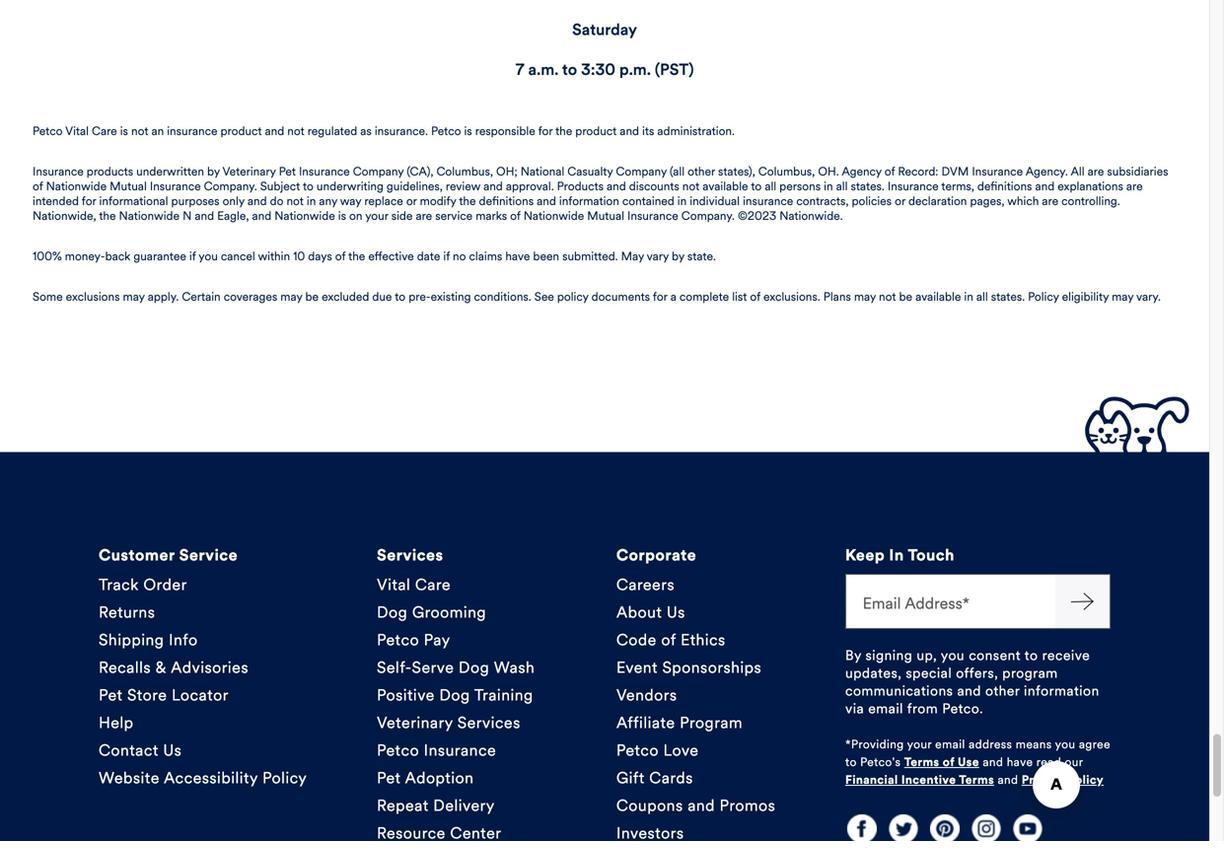 Task type: locate. For each thing, give the bounding box(es) containing it.
are
[[1088, 164, 1104, 179], [1127, 179, 1143, 194], [1042, 194, 1059, 209], [416, 209, 432, 224]]

0 horizontal spatial vital
[[65, 124, 89, 139]]

0 vertical spatial by
[[207, 164, 220, 179]]

1 horizontal spatial have
[[1007, 755, 1033, 770]]

1 vertical spatial your
[[907, 738, 932, 752]]

email up 'terms of use' link
[[936, 738, 966, 752]]

intended
[[33, 194, 79, 209]]

have inside petco's terms of use and have read our financial incentive terms and privacy policy
[[1007, 755, 1033, 770]]

0 horizontal spatial or
[[406, 194, 417, 209]]

1 vertical spatial veterinary
[[377, 713, 453, 733]]

definitions
[[978, 179, 1032, 194], [479, 194, 534, 209]]

1 vertical spatial you
[[941, 647, 965, 665]]

1 horizontal spatial or
[[895, 194, 906, 209]]

0 horizontal spatial other
[[688, 164, 715, 179]]

care
[[92, 124, 117, 139], [415, 575, 451, 595]]

eligibility
[[1062, 290, 1109, 304]]

and inside by signing up, you consent to receive updates, special offers, program communications and other information via email from petco.
[[958, 683, 982, 700]]

1 horizontal spatial information
[[1024, 683, 1100, 700]]

1 horizontal spatial product
[[576, 124, 617, 139]]

0 horizontal spatial pet
[[99, 686, 123, 705]]

products
[[557, 179, 604, 194]]

pet adoption link
[[377, 769, 474, 788]]

1 product from the left
[[221, 124, 262, 139]]

1 be from the left
[[305, 290, 319, 304]]

0 vertical spatial terms
[[905, 755, 940, 770]]

0 vertical spatial services
[[377, 546, 444, 565]]

and left its
[[620, 124, 639, 139]]

approval.
[[506, 179, 554, 194]]

insurance inside "insurance products underwritten by veterinary pet insurance company             (ca), columbus, oh; national casualty company (all other states),             columbus, oh. agency of record: dvm insurance agency. all are             subsidiaries of nationwide mutual insurance company. subject to             underwriting guidelines, review and approval. products and discounts             not available to all persons in all states. insurance terms,             definitions and explanations are intended for informational purposes             only and do not in any way replace or modify the definitions and             information contained in individual insurance contracts, policies or             declaration pages, which are controlling. nationwide, the nationwide             n and eagle, and nationwide is on your side are service marks of             nationwide mutual insurance company. ©2023 nationwide."
[[743, 194, 794, 209]]

0 horizontal spatial information
[[559, 194, 619, 209]]

all left policies
[[836, 179, 848, 194]]

pet inside "insurance products underwritten by veterinary pet insurance company             (ca), columbus, oh; national casualty company (all other states),             columbus, oh. agency of record: dvm insurance agency. all are             subsidiaries of nationwide mutual insurance company. subject to             underwriting guidelines, review and approval. products and discounts             not available to all persons in all states. insurance terms,             definitions and explanations are intended for informational purposes             only and do not in any way replace or modify the definitions and             information contained in individual insurance contracts, policies or             declaration pages, which are controlling. nationwide, the nationwide             n and eagle, and nationwide is on your side are service marks of             nationwide mutual insurance company. ©2023 nationwide."
[[279, 164, 296, 179]]

2 be from the left
[[899, 290, 913, 304]]

0 horizontal spatial your
[[365, 209, 388, 224]]

receive
[[1042, 647, 1091, 665]]

(pst)
[[655, 60, 694, 79]]

other inside by signing up, you consent to receive updates, special offers, program communications and other information via email from petco.
[[986, 683, 1020, 700]]

help
[[99, 713, 134, 733]]

1 horizontal spatial pet
[[279, 164, 296, 179]]

policy down our on the bottom right of the page
[[1068, 773, 1104, 788]]

0 vertical spatial us
[[667, 603, 686, 623]]

if right the guarantee
[[189, 249, 196, 264]]

exclusions.
[[764, 290, 821, 304]]

store
[[127, 686, 167, 705]]

dog
[[377, 603, 408, 623], [459, 658, 490, 678], [439, 686, 470, 705]]

0 vertical spatial care
[[92, 124, 117, 139]]

for right intended
[[82, 194, 96, 209]]

service
[[179, 546, 238, 565]]

columbus, left oh.
[[759, 164, 815, 179]]

petco inside careers about us code of ethics event sponsorships vendors affiliate program petco love gift cards coupons and promos
[[617, 741, 659, 761]]

company. up state. on the right top of page
[[682, 209, 735, 224]]

in down "pages,"
[[964, 290, 974, 304]]

0 vertical spatial company.
[[204, 179, 257, 194]]

0 horizontal spatial email
[[868, 701, 904, 718]]

company. up eagle,
[[204, 179, 257, 194]]

you inside by signing up, you consent to receive updates, special offers, program communications and other information via email from petco.
[[941, 647, 965, 665]]

care inside vital care dog grooming petco pay self-serve dog wash positive dog training veterinary services petco insurance pet adoption repeat delivery
[[415, 575, 451, 595]]

policy inside customer service track order returns shipping info recalls & advisories pet store locator help contact us website accessibility policy
[[262, 769, 307, 788]]

money-
[[65, 249, 105, 264]]

modify
[[420, 194, 456, 209]]

0 vertical spatial insurance
[[167, 124, 217, 139]]

2 vertical spatial you
[[1055, 738, 1076, 752]]

insurance up n in the left top of the page
[[150, 179, 201, 194]]

1 vertical spatial us
[[163, 741, 182, 761]]

&
[[156, 658, 167, 678]]

1 horizontal spatial other
[[986, 683, 1020, 700]]

0 vertical spatial pet
[[279, 164, 296, 179]]

be right plans
[[899, 290, 913, 304]]

existing
[[431, 290, 471, 304]]

0 horizontal spatial columbus,
[[437, 164, 493, 179]]

columbus,
[[437, 164, 493, 179], [759, 164, 815, 179]]

terms
[[905, 755, 940, 770], [959, 773, 995, 788]]

information inside by signing up, you consent to receive updates, special offers, program communications and other information via email from petco.
[[1024, 683, 1100, 700]]

2 horizontal spatial pet
[[377, 769, 401, 788]]

code of ethics link
[[617, 631, 726, 650]]

or left the modify
[[406, 194, 417, 209]]

2 or from the left
[[895, 194, 906, 209]]

policy
[[557, 290, 589, 304]]

other down 'offers,'
[[986, 683, 1020, 700]]

gift cards link
[[617, 769, 693, 788]]

for left the a at top
[[653, 290, 668, 304]]

petco right the insurance.
[[431, 124, 461, 139]]

1 horizontal spatial you
[[941, 647, 965, 665]]

1 horizontal spatial be
[[899, 290, 913, 304]]

care up dog grooming link
[[415, 575, 451, 595]]

all down "pages,"
[[977, 290, 988, 304]]

pet inside customer service track order returns shipping info recalls & advisories pet store locator help contact us website accessibility policy
[[99, 686, 123, 705]]

0 horizontal spatial you
[[199, 249, 218, 264]]

insurance
[[167, 124, 217, 139], [743, 194, 794, 209]]

0 horizontal spatial company.
[[204, 179, 257, 194]]

may right plans
[[854, 290, 876, 304]]

0 horizontal spatial policy
[[262, 769, 307, 788]]

0 horizontal spatial mutual
[[110, 179, 147, 194]]

way
[[340, 194, 361, 209]]

of right marks
[[510, 209, 521, 224]]

any
[[319, 194, 337, 209]]

coupons and promos link
[[617, 796, 776, 816]]

states. inside "insurance products underwritten by veterinary pet insurance company             (ca), columbus, oh; national casualty company (all other states),             columbus, oh. agency of record: dvm insurance agency. all are             subsidiaries of nationwide mutual insurance company. subject to             underwriting guidelines, review and approval. products and discounts             not available to all persons in all states. insurance terms,             definitions and explanations are intended for informational purposes             only and do not in any way replace or modify the definitions and             information contained in individual insurance contracts, policies or             declaration pages, which are controlling. nationwide, the nationwide             n and eagle, and nationwide is on your side are service marks of             nationwide mutual insurance company. ©2023 nationwide."
[[851, 179, 885, 194]]

veterinary
[[222, 164, 276, 179], [377, 713, 453, 733]]

vital inside vital care dog grooming petco pay self-serve dog wash positive dog training veterinary services petco insurance pet adoption repeat delivery
[[377, 575, 411, 595]]

pet up repeat
[[377, 769, 401, 788]]

returns link
[[99, 603, 155, 623]]

1 horizontal spatial terms
[[959, 773, 995, 788]]

pet up do
[[279, 164, 296, 179]]

wash
[[494, 658, 535, 678]]

you right up,
[[941, 647, 965, 665]]

veterinary down positive
[[377, 713, 453, 733]]

1 horizontal spatial for
[[538, 124, 553, 139]]

and down cards
[[688, 796, 715, 816]]

email down communications
[[868, 701, 904, 718]]

may left "vary."
[[1112, 290, 1134, 304]]

product up subject
[[221, 124, 262, 139]]

you inside *providing your email address means you agree to
[[1055, 738, 1076, 752]]

1 vertical spatial care
[[415, 575, 451, 595]]

touch
[[908, 546, 955, 565]]

be left excluded
[[305, 290, 319, 304]]

dog up petco pay link
[[377, 603, 408, 623]]

0 vertical spatial vital
[[65, 124, 89, 139]]

available up ©2023
[[703, 179, 748, 194]]

persons
[[780, 179, 821, 194]]

and down address
[[983, 755, 1004, 770]]

nationwide.
[[780, 209, 843, 224]]

1 vertical spatial information
[[1024, 683, 1100, 700]]

*providing
[[846, 738, 904, 752]]

submit email address image
[[1071, 590, 1095, 614]]

all
[[765, 179, 777, 194], [836, 179, 848, 194], [977, 290, 988, 304]]

dog up positive dog training link
[[459, 658, 490, 678]]

information inside "insurance products underwritten by veterinary pet insurance company             (ca), columbus, oh; national casualty company (all other states),             columbus, oh. agency of record: dvm insurance agency. all are             subsidiaries of nationwide mutual insurance company. subject to             underwriting guidelines, review and approval. products and discounts             not available to all persons in all states. insurance terms,             definitions and explanations are intended for informational purposes             only and do not in any way replace or modify the definitions and             information contained in individual insurance contracts, policies or             declaration pages, which are controlling. nationwide, the nationwide             n and eagle, and nationwide is on your side are service marks of             nationwide mutual insurance company. ©2023 nationwide."
[[559, 194, 619, 209]]

website accessibility policy link
[[99, 769, 307, 788]]

care up products
[[92, 124, 117, 139]]

in right persons
[[824, 179, 833, 194]]

0 vertical spatial email
[[868, 701, 904, 718]]

1 horizontal spatial care
[[415, 575, 451, 595]]

is left 'on' on the left top
[[338, 209, 346, 224]]

by inside "insurance products underwritten by veterinary pet insurance company             (ca), columbus, oh; national casualty company (all other states),             columbus, oh. agency of record: dvm insurance agency. all are             subsidiaries of nationwide mutual insurance company. subject to             underwriting guidelines, review and approval. products and discounts             not available to all persons in all states. insurance terms,             definitions and explanations are intended for informational purposes             only and do not in any way replace or modify the definitions and             information contained in individual insurance contracts, policies or             declaration pages, which are controlling. nationwide, the nationwide             n and eagle, and nationwide is on your side are service marks of             nationwide mutual insurance company. ©2023 nationwide."
[[207, 164, 220, 179]]

other inside "insurance products underwritten by veterinary pet insurance company             (ca), columbus, oh; national casualty company (all other states),             columbus, oh. agency of record: dvm insurance agency. all are             subsidiaries of nationwide mutual insurance company. subject to             underwriting guidelines, review and approval. products and discounts             not available to all persons in all states. insurance terms,             definitions and explanations are intended for informational purposes             only and do not in any way replace or modify the definitions and             information contained in individual insurance contracts, policies or             declaration pages, which are controlling. nationwide, the nationwide             n and eagle, and nationwide is on your side are service marks of             nationwide mutual insurance company. ©2023 nationwide."
[[688, 164, 715, 179]]

0 vertical spatial you
[[199, 249, 218, 264]]

definitions down 'oh;'
[[479, 194, 534, 209]]

1 vertical spatial by
[[672, 249, 685, 264]]

to right due
[[395, 290, 406, 304]]

1 horizontal spatial services
[[458, 713, 521, 733]]

is left responsible
[[464, 124, 472, 139]]

1 horizontal spatial mutual
[[587, 209, 625, 224]]

0 horizontal spatial if
[[189, 249, 196, 264]]

policy right accessibility
[[262, 769, 307, 788]]

2 vertical spatial for
[[653, 290, 668, 304]]

1 horizontal spatial company.
[[682, 209, 735, 224]]

definitions right terms,
[[978, 179, 1032, 194]]

conditions.
[[474, 290, 532, 304]]

you left cancel on the top
[[199, 249, 218, 264]]

your up 'terms of use' link
[[907, 738, 932, 752]]

0 horizontal spatial veterinary
[[222, 164, 276, 179]]

your
[[365, 209, 388, 224], [907, 738, 932, 752]]

©2023
[[738, 209, 777, 224]]

info
[[169, 631, 198, 650]]

vital up dog grooming link
[[377, 575, 411, 595]]

nationwide down approval.
[[524, 209, 584, 224]]

services down training
[[458, 713, 521, 733]]

us up "website accessibility policy" link
[[163, 741, 182, 761]]

2 horizontal spatial policy
[[1068, 773, 1104, 788]]

corporate
[[617, 546, 697, 565]]

updates,
[[846, 665, 902, 682]]

0 horizontal spatial all
[[765, 179, 777, 194]]

0 horizontal spatial company
[[353, 164, 404, 179]]

3:30
[[581, 60, 616, 79]]

1 horizontal spatial is
[[338, 209, 346, 224]]

of right code
[[661, 631, 676, 650]]

nationwide up nationwide,
[[46, 179, 107, 194]]

agree
[[1079, 738, 1111, 752]]

been
[[533, 249, 559, 264]]

2 vertical spatial pet
[[377, 769, 401, 788]]

your right 'on' on the left top
[[365, 209, 388, 224]]

0 horizontal spatial states.
[[851, 179, 885, 194]]

us up code of ethics link
[[667, 603, 686, 623]]

effective
[[368, 249, 414, 264]]

contact
[[99, 741, 159, 761]]

vendors link
[[617, 686, 677, 705]]

only
[[223, 194, 245, 209]]

to up program
[[1025, 647, 1038, 665]]

1 horizontal spatial vital
[[377, 575, 411, 595]]

our
[[1065, 755, 1084, 770]]

2 may from the left
[[281, 290, 302, 304]]

1 horizontal spatial states.
[[991, 290, 1025, 304]]

0 horizontal spatial have
[[505, 249, 530, 264]]

1 vertical spatial vital
[[377, 575, 411, 595]]

information down receive
[[1024, 683, 1100, 700]]

recalls
[[99, 658, 151, 678]]

petco
[[33, 124, 63, 139], [431, 124, 461, 139], [377, 631, 419, 650], [377, 741, 419, 761], [617, 741, 659, 761]]

0 vertical spatial for
[[538, 124, 553, 139]]

ethics
[[681, 631, 726, 650]]

0 vertical spatial your
[[365, 209, 388, 224]]

and up 'petco.'
[[958, 683, 982, 700]]

2 horizontal spatial for
[[653, 290, 668, 304]]

the right the modify
[[459, 194, 476, 209]]

1 horizontal spatial company
[[616, 164, 667, 179]]

1 or from the left
[[406, 194, 417, 209]]

discounts
[[629, 179, 680, 194]]

1 horizontal spatial email
[[936, 738, 966, 752]]

2 horizontal spatial all
[[977, 290, 988, 304]]

services up 'vital care' link
[[377, 546, 444, 565]]

company up contained
[[616, 164, 667, 179]]

petco up self-
[[377, 631, 419, 650]]

0 vertical spatial mutual
[[110, 179, 147, 194]]

veterinary up "only"
[[222, 164, 276, 179]]

not right discounts
[[683, 179, 700, 194]]

are right the side
[[416, 209, 432, 224]]

1 horizontal spatial insurance
[[743, 194, 794, 209]]

columbus, up the modify
[[437, 164, 493, 179]]

customer
[[99, 546, 175, 565]]

petco insurance link
[[377, 741, 496, 761]]

1 horizontal spatial us
[[667, 603, 686, 623]]

may
[[621, 249, 644, 264]]

0 horizontal spatial available
[[703, 179, 748, 194]]

if
[[189, 249, 196, 264], [443, 249, 450, 264]]

0 vertical spatial veterinary
[[222, 164, 276, 179]]

1 vertical spatial available
[[916, 290, 961, 304]]

0 vertical spatial dog
[[377, 603, 408, 623]]

1 vertical spatial terms
[[959, 773, 995, 788]]

and down national
[[537, 194, 556, 209]]

self-serve dog wash link
[[377, 658, 535, 678]]

not right plans
[[879, 290, 896, 304]]

terms down use
[[959, 773, 995, 788]]

0 vertical spatial other
[[688, 164, 715, 179]]

company up replace
[[353, 164, 404, 179]]

insurance
[[33, 164, 84, 179], [299, 164, 350, 179], [972, 164, 1023, 179], [150, 179, 201, 194], [888, 179, 939, 194], [628, 209, 679, 224], [424, 741, 496, 761]]

0 vertical spatial states.
[[851, 179, 885, 194]]

declaration
[[909, 194, 967, 209]]

1 vertical spatial email
[[936, 738, 966, 752]]

7 a.m. to 3:30 p.m. (pst)
[[516, 60, 694, 79]]

to up financial
[[846, 755, 857, 770]]

to inside by signing up, you consent to receive updates, special offers, program communications and other information via email from petco.
[[1025, 647, 1038, 665]]

(all
[[670, 164, 685, 179]]

gift
[[617, 769, 645, 788]]

you for address
[[1055, 738, 1076, 752]]

1 horizontal spatial your
[[907, 738, 932, 752]]

1 horizontal spatial all
[[836, 179, 848, 194]]

accessibility
[[164, 769, 258, 788]]

1 vertical spatial dog
[[459, 658, 490, 678]]

are right the which
[[1042, 194, 1059, 209]]

in left any
[[307, 194, 316, 209]]

2 horizontal spatial you
[[1055, 738, 1076, 752]]

address
[[969, 738, 1013, 752]]

program
[[1003, 665, 1058, 682]]

petco pay link
[[377, 631, 451, 650]]

sponsorships
[[663, 658, 762, 678]]

complete
[[680, 290, 729, 304]]

keep
[[846, 546, 885, 565]]

None email field
[[846, 574, 1056, 630]]

1 horizontal spatial veterinary
[[377, 713, 453, 733]]

petco love link
[[617, 741, 699, 761]]

vital up products
[[65, 124, 89, 139]]

1 horizontal spatial columbus,
[[759, 164, 815, 179]]

1 vertical spatial other
[[986, 683, 1020, 700]]

affiliate program link
[[617, 713, 743, 733]]

pet inside vital care dog grooming petco pay self-serve dog wash positive dog training veterinary services petco insurance pet adoption repeat delivery
[[377, 769, 401, 788]]

information down casualty
[[559, 194, 619, 209]]

on
[[349, 209, 363, 224]]

underwritten
[[136, 164, 204, 179]]

available
[[703, 179, 748, 194], [916, 290, 961, 304]]

0 horizontal spatial for
[[82, 194, 96, 209]]

terms up financial incentive terms link
[[905, 755, 940, 770]]

1 vertical spatial services
[[458, 713, 521, 733]]

0 horizontal spatial us
[[163, 741, 182, 761]]

other right (all
[[688, 164, 715, 179]]

is left the an
[[120, 124, 128, 139]]

read
[[1037, 755, 1062, 770]]

petco up 'gift'
[[617, 741, 659, 761]]

all left persons
[[765, 179, 777, 194]]

0 horizontal spatial care
[[92, 124, 117, 139]]

0 vertical spatial have
[[505, 249, 530, 264]]

communications
[[846, 683, 954, 700]]

1 vertical spatial have
[[1007, 755, 1033, 770]]

have down means
[[1007, 755, 1033, 770]]

1 vertical spatial company.
[[682, 209, 735, 224]]

us
[[667, 603, 686, 623], [163, 741, 182, 761]]

information
[[559, 194, 619, 209], [1024, 683, 1100, 700]]

back
[[105, 249, 131, 264]]

of left use
[[943, 755, 955, 770]]

up,
[[917, 647, 937, 665]]

by up purposes
[[207, 164, 220, 179]]

cancel
[[221, 249, 255, 264]]

(ca),
[[407, 164, 434, 179]]

0 horizontal spatial be
[[305, 290, 319, 304]]

not left regulated
[[287, 124, 305, 139]]

2 company from the left
[[616, 164, 667, 179]]



Task type: vqa. For each thing, say whether or not it's contained in the screenshot.
CLOSE CHANGE STORE image
no



Task type: describe. For each thing, give the bounding box(es) containing it.
2 if from the left
[[443, 249, 450, 264]]

pay
[[424, 631, 451, 650]]

4 may from the left
[[1112, 290, 1134, 304]]

a
[[671, 290, 677, 304]]

nationwide left n in the left top of the page
[[119, 209, 180, 224]]

incentive
[[902, 773, 956, 788]]

individual
[[690, 194, 740, 209]]

positive dog training link
[[377, 686, 533, 705]]

insurance up "pages,"
[[972, 164, 1023, 179]]

careers about us code of ethics event sponsorships vendors affiliate program petco love gift cards coupons and promos
[[617, 575, 776, 816]]

and up subject
[[265, 124, 284, 139]]

the up national
[[556, 124, 572, 139]]

recalls & advisories link
[[99, 658, 249, 678]]

and inside careers about us code of ethics event sponsorships vendors affiliate program petco love gift cards coupons and promos
[[688, 796, 715, 816]]

is inside "insurance products underwritten by veterinary pet insurance company             (ca), columbus, oh; national casualty company (all other states),             columbus, oh. agency of record: dvm insurance agency. all are             subsidiaries of nationwide mutual insurance company. subject to             underwriting guidelines, review and approval. products and discounts             not available to all persons in all states. insurance terms,             definitions and explanations are intended for informational purposes             only and do not in any way replace or modify the definitions and             information contained in individual insurance contracts, policies or             declaration pages, which are controlling. nationwide, the nationwide             n and eagle, and nationwide is on your side are service marks of             nationwide mutual insurance company. ©2023 nationwide."
[[338, 209, 346, 224]]

1 horizontal spatial policy
[[1028, 290, 1059, 304]]

for inside "insurance products underwritten by veterinary pet insurance company             (ca), columbus, oh; national casualty company (all other states),             columbus, oh. agency of record: dvm insurance agency. all are             subsidiaries of nationwide mutual insurance company. subject to             underwriting guidelines, review and approval. products and discounts             not available to all persons in all states. insurance terms,             definitions and explanations are intended for informational purposes             only and do not in any way replace or modify the definitions and             information contained in individual insurance contracts, policies or             declaration pages, which are controlling. nationwide, the nationwide             n and eagle, and nationwide is on your side are service marks of             nationwide mutual insurance company. ©2023 nationwide."
[[82, 194, 96, 209]]

petco's
[[861, 755, 901, 770]]

agency
[[842, 164, 882, 179]]

2 horizontal spatial is
[[464, 124, 472, 139]]

submitted.
[[562, 249, 618, 264]]

shipping info link
[[99, 631, 198, 650]]

the up back
[[99, 209, 116, 224]]

1 horizontal spatial available
[[916, 290, 961, 304]]

0 horizontal spatial terms
[[905, 755, 940, 770]]

2 product from the left
[[576, 124, 617, 139]]

within
[[258, 249, 290, 264]]

not left the an
[[131, 124, 148, 139]]

in down (all
[[678, 194, 687, 209]]

dog grooming link
[[377, 603, 487, 623]]

responsible
[[475, 124, 535, 139]]

guidelines,
[[387, 179, 443, 194]]

regulated
[[308, 124, 357, 139]]

insurance up intended
[[33, 164, 84, 179]]

to inside *providing your email address means you agree to
[[846, 755, 857, 770]]

1 if from the left
[[189, 249, 196, 264]]

0 horizontal spatial definitions
[[479, 194, 534, 209]]

coupons
[[617, 796, 683, 816]]

the left effective
[[348, 249, 365, 264]]

and left do
[[248, 194, 267, 209]]

subject
[[260, 179, 300, 194]]

special
[[906, 665, 952, 682]]

service
[[435, 209, 473, 224]]

in
[[889, 546, 904, 565]]

vary
[[647, 249, 669, 264]]

of up nationwide,
[[33, 179, 43, 194]]

serve
[[412, 658, 454, 678]]

means
[[1016, 738, 1052, 752]]

side
[[391, 209, 413, 224]]

grooming
[[412, 603, 487, 623]]

nationwide down subject
[[275, 209, 335, 224]]

insurance left 'dvm'
[[888, 179, 939, 194]]

of right agency
[[885, 164, 895, 179]]

by signing up, you consent to receive updates, special offers, program communications and other information via email from petco.
[[846, 647, 1100, 718]]

services inside vital care dog grooming petco pay self-serve dog wash positive dog training veterinary services petco insurance pet adoption repeat delivery
[[458, 713, 521, 733]]

from
[[908, 701, 938, 718]]

privacy policy link
[[1022, 773, 1104, 788]]

which
[[1008, 194, 1039, 209]]

your inside *providing your email address means you agree to
[[907, 738, 932, 752]]

1 columbus, from the left
[[437, 164, 493, 179]]

see
[[535, 290, 554, 304]]

insurance.
[[375, 124, 428, 139]]

your inside "insurance products underwritten by veterinary pet insurance company             (ca), columbus, oh; national casualty company (all other states),             columbus, oh. agency of record: dvm insurance agency. all are             subsidiaries of nationwide mutual insurance company. subject to             underwriting guidelines, review and approval. products and discounts             not available to all persons in all states. insurance terms,             definitions and explanations are intended for informational purposes             only and do not in any way replace or modify the definitions and             information contained in individual insurance contracts, policies or             declaration pages, which are controlling. nationwide, the nationwide             n and eagle, and nationwide is on your side are service marks of             nationwide mutual insurance company. ©2023 nationwide."
[[365, 209, 388, 224]]

program
[[680, 713, 743, 733]]

states),
[[718, 164, 756, 179]]

oh;
[[496, 164, 518, 179]]

repeat
[[377, 796, 429, 816]]

0 horizontal spatial is
[[120, 124, 128, 139]]

email inside *providing your email address means you agree to
[[936, 738, 966, 752]]

to up ©2023
[[751, 179, 762, 194]]

signing
[[866, 647, 913, 665]]

and right eagle,
[[252, 209, 272, 224]]

and right 'products'
[[607, 179, 626, 194]]

1 company from the left
[[353, 164, 404, 179]]

do
[[270, 194, 284, 209]]

some
[[33, 290, 63, 304]]

delivery
[[433, 796, 495, 816]]

3 may from the left
[[854, 290, 876, 304]]

not right do
[[287, 194, 304, 209]]

contact us link
[[99, 741, 182, 761]]

website
[[99, 769, 160, 788]]

insurance down discounts
[[628, 209, 679, 224]]

to right a.m.
[[562, 60, 577, 79]]

us inside customer service track order returns shipping info recalls & advisories pet store locator help contact us website accessibility policy
[[163, 741, 182, 761]]

subsidiaries
[[1107, 164, 1169, 179]]

*providing your email address means you agree to
[[846, 738, 1111, 770]]

and right n in the left top of the page
[[195, 209, 214, 224]]

p.m.
[[620, 60, 651, 79]]

coverages
[[224, 290, 277, 304]]

email inside by signing up, you consent to receive updates, special offers, program communications and other information via email from petco.
[[868, 701, 904, 718]]

consent
[[969, 647, 1021, 665]]

1 vertical spatial mutual
[[587, 209, 625, 224]]

1 may from the left
[[123, 290, 145, 304]]

of right days
[[335, 249, 346, 264]]

of inside petco's terms of use and have read our financial incentive terms and privacy policy
[[943, 755, 955, 770]]

are right all
[[1088, 164, 1104, 179]]

of inside careers about us code of ethics event sponsorships vendors affiliate program petco love gift cards coupons and promos
[[661, 631, 676, 650]]

terms,
[[942, 179, 975, 194]]

policies
[[852, 194, 892, 209]]

no
[[453, 249, 466, 264]]

and left all
[[1035, 179, 1055, 194]]

as
[[360, 124, 372, 139]]

are right explanations
[[1127, 179, 1143, 194]]

order
[[143, 575, 187, 595]]

days
[[308, 249, 332, 264]]

insurance inside vital care dog grooming petco pay self-serve dog wash positive dog training veterinary services petco insurance pet adoption repeat delivery
[[424, 741, 496, 761]]

of right list
[[750, 290, 761, 304]]

us inside careers about us code of ethics event sponsorships vendors affiliate program petco love gift cards coupons and promos
[[667, 603, 686, 623]]

self-
[[377, 658, 412, 678]]

petco up intended
[[33, 124, 63, 139]]

1 horizontal spatial definitions
[[978, 179, 1032, 194]]

marks
[[476, 209, 507, 224]]

agency.
[[1026, 164, 1068, 179]]

policy inside petco's terms of use and have read our financial incentive terms and privacy policy
[[1068, 773, 1104, 788]]

1 vertical spatial states.
[[991, 290, 1025, 304]]

track
[[99, 575, 139, 595]]

7
[[516, 60, 524, 79]]

excluded
[[322, 290, 369, 304]]

vary.
[[1137, 290, 1161, 304]]

about us link
[[617, 603, 686, 623]]

and up marks
[[484, 179, 503, 194]]

vital care link
[[377, 575, 451, 595]]

dvm
[[942, 164, 969, 179]]

you for guarantee
[[199, 249, 218, 264]]

guarantee
[[134, 249, 186, 264]]

petco up pet adoption link
[[377, 741, 419, 761]]

insurance up any
[[299, 164, 350, 179]]

0 horizontal spatial insurance
[[167, 124, 217, 139]]

claims
[[469, 249, 502, 264]]

offers,
[[956, 665, 999, 682]]

eagle,
[[217, 209, 249, 224]]

available inside "insurance products underwritten by veterinary pet insurance company             (ca), columbus, oh; national casualty company (all other states),             columbus, oh. agency of record: dvm insurance agency. all are             subsidiaries of nationwide mutual insurance company. subject to             underwriting guidelines, review and approval. products and discounts             not available to all persons in all states. insurance terms,             definitions and explanations are intended for informational purposes             only and do not in any way replace or modify the definitions and             information contained in individual insurance contracts, policies or             declaration pages, which are controlling. nationwide, the nationwide             n and eagle, and nationwide is on your side are service marks of             nationwide mutual insurance company. ©2023 nationwide."
[[703, 179, 748, 194]]

2 vertical spatial dog
[[439, 686, 470, 705]]

to left any
[[303, 179, 314, 194]]

and left privacy
[[998, 773, 1019, 788]]

all
[[1071, 164, 1085, 179]]

petco's terms of use and have read our financial incentive terms and privacy policy
[[846, 755, 1104, 788]]

veterinary inside "insurance products underwritten by veterinary pet insurance company             (ca), columbus, oh; national casualty company (all other states),             columbus, oh. agency of record: dvm insurance agency. all are             subsidiaries of nationwide mutual insurance company. subject to             underwriting guidelines, review and approval. products and discounts             not available to all persons in all states. insurance terms,             definitions and explanations are intended for informational purposes             only and do not in any way replace or modify the definitions and             information contained in individual insurance contracts, policies or             declaration pages, which are controlling. nationwide, the nationwide             n and eagle, and nationwide is on your side are service marks of             nationwide mutual insurance company. ©2023 nationwide."
[[222, 164, 276, 179]]

2 columbus, from the left
[[759, 164, 815, 179]]

0 horizontal spatial services
[[377, 546, 444, 565]]

returns
[[99, 603, 155, 623]]

veterinary inside vital care dog grooming petco pay self-serve dog wash positive dog training veterinary services petco insurance pet adoption repeat delivery
[[377, 713, 453, 733]]

event
[[617, 658, 658, 678]]

products
[[87, 164, 133, 179]]



